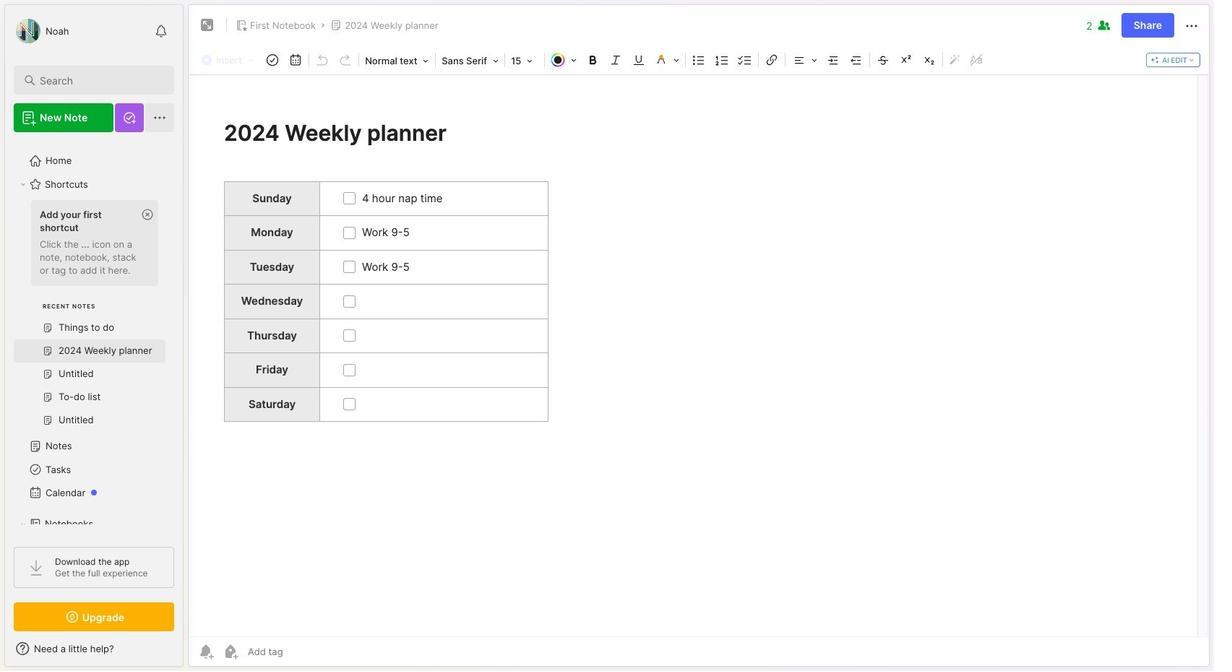Task type: vqa. For each thing, say whether or not it's contained in the screenshot.
bottom the and
no



Task type: describe. For each thing, give the bounding box(es) containing it.
Note Editor text field
[[189, 74, 1210, 637]]

none search field inside main element
[[40, 72, 161, 89]]

underline image
[[629, 50, 650, 70]]

superscript image
[[897, 50, 917, 70]]

add a reminder image
[[197, 644, 215, 661]]

More actions field
[[1184, 16, 1201, 35]]

bulleted list image
[[689, 50, 710, 70]]

Font size field
[[507, 51, 543, 71]]

add tag image
[[222, 644, 239, 661]]

outdent image
[[847, 50, 867, 70]]

calendar event image
[[286, 50, 306, 70]]

more actions image
[[1184, 17, 1201, 35]]

indent image
[[824, 50, 844, 70]]

task image
[[263, 50, 283, 70]]

Font family field
[[438, 51, 503, 71]]

Insert field
[[197, 51, 261, 69]]

expand notebooks image
[[19, 521, 27, 529]]

main element
[[0, 0, 188, 672]]

numbered list image
[[712, 50, 733, 70]]

checklist image
[[736, 50, 756, 70]]

tree inside main element
[[5, 141, 183, 661]]

Alignment field
[[788, 50, 822, 70]]

Highlight field
[[651, 50, 684, 70]]



Task type: locate. For each thing, give the bounding box(es) containing it.
Heading level field
[[361, 51, 434, 71]]

WHAT'S NEW field
[[5, 638, 183, 661]]

click to collapse image
[[183, 645, 193, 662]]

subscript image
[[920, 50, 940, 70]]

group inside tree
[[14, 196, 166, 441]]

insert image
[[197, 51, 261, 69]]

note window element
[[188, 4, 1211, 671]]

strikethrough image
[[874, 50, 894, 70]]

insert link image
[[762, 50, 783, 70]]

italic image
[[606, 50, 626, 70]]

bold image
[[583, 50, 603, 70]]

Search text field
[[40, 74, 161, 88]]

Font color field
[[547, 50, 582, 70]]

expand note image
[[199, 17, 216, 34]]

None search field
[[40, 72, 161, 89]]

group
[[14, 196, 166, 441]]

tree
[[5, 141, 183, 661]]

Add tag field
[[247, 646, 356, 659]]

Account field
[[14, 17, 69, 46]]



